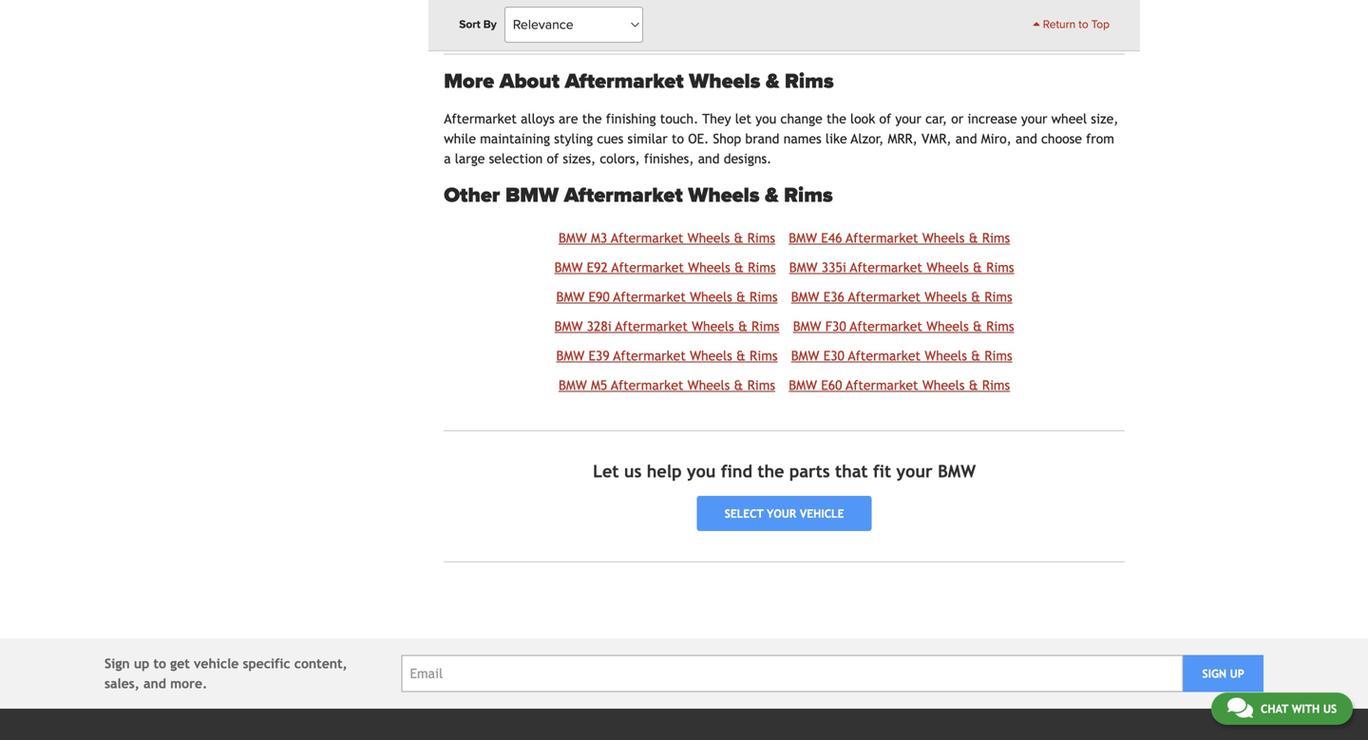 Task type: vqa. For each thing, say whether or not it's contained in the screenshot.
the to the left
yes



Task type: locate. For each thing, give the bounding box(es) containing it.
rims for bmw e90 aftermarket wheels & rims
[[750, 289, 778, 304]]

aftermarket up bmw e92 aftermarket wheels & rims
[[611, 230, 684, 245]]

miro,
[[981, 131, 1012, 146]]

wheels down bmw f30 aftermarket wheels & rims
[[925, 348, 967, 363]]

0 vertical spatial of
[[879, 111, 891, 126]]

1 horizontal spatial sign
[[1202, 667, 1227, 680]]

bmw down selection
[[505, 183, 559, 208]]

aftermarket up bmw e60 aftermarket wheels & rims
[[848, 348, 921, 363]]

brand
[[745, 131, 780, 146]]

sign up "chat with us" link
[[1202, 667, 1227, 680]]

and
[[955, 131, 977, 146], [1016, 131, 1037, 146], [698, 151, 720, 166], [144, 676, 166, 691]]

& down designs.
[[765, 183, 779, 208]]

bmw for bmw m3 aftermarket wheels & rims
[[559, 230, 587, 245]]

other
[[444, 183, 500, 208]]

wheels down designs.
[[688, 183, 760, 208]]

the right find
[[758, 461, 784, 481]]

bmw for bmw 328i aftermarket wheels & rims
[[555, 319, 583, 334]]

1 vertical spatial you
[[687, 461, 716, 481]]

& down bmw m3 aftermarket wheels & rims
[[734, 260, 744, 275]]

e46
[[821, 230, 842, 245]]

aftermarket down bmw e46 aftermarket wheels & rims 'link'
[[850, 260, 923, 275]]

bmw for bmw e30 aftermarket wheels & rims
[[791, 348, 819, 363]]

look
[[850, 111, 875, 126]]

let
[[735, 111, 752, 126]]

& up bmw f30 aftermarket wheels & rims
[[971, 289, 981, 304]]

aftermarket alloys are the finishing touch. they let you change the look of your car, or increase your wheel size, while maintaining styling cues similar to oe. shop brand names like alzor, mrr, vmr, and miro, and choose from a large selection of sizes, colors, finishes, and designs.
[[444, 111, 1119, 166]]

up inside sign up to get vehicle specific content, sales, and more.
[[134, 656, 149, 671]]

you left find
[[687, 461, 716, 481]]

9
[[1063, 19, 1069, 33]]

other bmw aftermarket wheels & rims
[[444, 183, 833, 208]]

wheels for bmw m3 aftermarket wheels & rims
[[688, 230, 730, 245]]

bmw e46 aftermarket wheels & rims link
[[789, 230, 1010, 245]]

wheels for bmw 328i aftermarket wheels & rims
[[692, 319, 734, 334]]

& for bmw e39 aftermarket wheels & rims
[[736, 348, 746, 363]]

bmw e36 aftermarket wheels & rims link
[[791, 289, 1012, 304]]

e90
[[589, 289, 610, 304]]

like
[[825, 131, 847, 146]]

bmw 335i aftermarket wheels & rims
[[789, 260, 1014, 275]]

& down bmw f30 aftermarket wheels & rims
[[971, 348, 981, 363]]

return
[[1043, 18, 1076, 31]]

designs.
[[724, 151, 772, 166]]

1 horizontal spatial to
[[672, 131, 684, 146]]

wheels for bmw e92 aftermarket wheels & rims
[[688, 260, 730, 275]]

wheels down bmw 328i aftermarket wheels & rims
[[690, 348, 732, 363]]

chat with us link
[[1211, 693, 1353, 725]]

of left sizes,
[[547, 151, 559, 166]]

bmw left the 335i
[[789, 260, 818, 275]]

sign for sign up to get vehicle specific content, sales, and more.
[[105, 656, 130, 671]]

your
[[895, 111, 921, 126], [1021, 111, 1047, 126], [896, 461, 933, 481], [767, 507, 796, 520]]

more.
[[170, 676, 207, 691]]

bmw e90 aftermarket wheels & rims link
[[556, 289, 778, 304]]

& for bmw e90 aftermarket wheels & rims
[[736, 289, 746, 304]]

while
[[444, 131, 476, 146]]

& for more about aftermarket wheels & rims
[[766, 69, 779, 94]]

to down touch. at the top of the page
[[672, 131, 684, 146]]

bmw e39 aftermarket wheels & rims link
[[556, 348, 778, 363]]

bmw for bmw 335i aftermarket wheels & rims
[[789, 260, 818, 275]]

wheels down the 'bmw e90 aftermarket wheels & rims' link
[[692, 319, 734, 334]]

bmw f30 aftermarket wheels & rims link
[[793, 319, 1014, 334]]

of right look
[[879, 111, 891, 126]]

and right sales,
[[144, 676, 166, 691]]

bmw left e90
[[556, 289, 585, 304]]

to left the "get"
[[153, 656, 166, 671]]

bmw for bmw e36 aftermarket wheels & rims
[[791, 289, 819, 304]]

the
[[582, 111, 602, 126], [827, 111, 846, 126], [758, 461, 784, 481]]

bmw left m5
[[559, 378, 587, 393]]

bmw left e60
[[789, 378, 817, 393]]

&
[[766, 69, 779, 94], [765, 183, 779, 208], [734, 230, 743, 245], [969, 230, 978, 245], [734, 260, 744, 275], [973, 260, 982, 275], [736, 289, 746, 304], [971, 289, 981, 304], [738, 319, 748, 334], [973, 319, 982, 334], [736, 348, 746, 363], [971, 348, 981, 363], [734, 378, 743, 393], [969, 378, 978, 393]]

you
[[756, 111, 776, 126], [687, 461, 716, 481]]

aftermarket up bmw e39 aftermarket wheels & rims link
[[615, 319, 688, 334]]

0 horizontal spatial to
[[153, 656, 166, 671]]

rims for bmw e46 aftermarket wheels & rims
[[982, 230, 1010, 245]]

& down bmw 328i aftermarket wheels & rims link
[[736, 348, 746, 363]]

aftermarket for bmw m3 aftermarket wheels & rims
[[611, 230, 684, 245]]

the up like
[[827, 111, 846, 126]]

the right the are
[[582, 111, 602, 126]]

wheels down bmw e36 aftermarket wheels & rims link
[[926, 319, 969, 334]]

return to top link
[[1033, 16, 1110, 33]]

that
[[835, 461, 868, 481]]

bmw m3 aftermarket wheels & rims
[[559, 230, 775, 245]]

1 horizontal spatial the
[[758, 461, 784, 481]]

& up bmw 328i aftermarket wheels & rims link
[[736, 289, 746, 304]]

bmw left e46
[[789, 230, 817, 245]]

2 vertical spatial to
[[153, 656, 166, 671]]

let us help you find the parts that fit your     bmw
[[593, 461, 976, 481]]

you inside aftermarket alloys are the finishing touch. they let you change the look of your car, or increase your wheel size, while maintaining styling cues similar to oe. shop brand names like alzor, mrr, vmr, and miro, and choose from a large selection of sizes, colors, finishes, and designs.
[[756, 111, 776, 126]]

shop
[[713, 131, 741, 146]]

sign inside button
[[1202, 667, 1227, 680]]

bmw e36 aftermarket wheels & rims
[[791, 289, 1012, 304]]

by
[[483, 18, 497, 31]]

size,
[[1091, 111, 1119, 126]]

up up sales,
[[134, 656, 149, 671]]

aftermarket down bmw e92 aftermarket wheels & rims link
[[613, 289, 686, 304]]

wheels for bmw e46 aftermarket wheels & rims
[[922, 230, 965, 245]]

find
[[721, 461, 752, 481]]

wheels down bmw m3 aftermarket wheels & rims link
[[688, 260, 730, 275]]

wheels up bmw e92 aftermarket wheels & rims
[[688, 230, 730, 245]]

wheels up bmw e36 aftermarket wheels & rims link
[[927, 260, 969, 275]]

& for bmw e36 aftermarket wheels & rims
[[971, 289, 981, 304]]

bmw e90 aftermarket wheels & rims
[[556, 289, 778, 304]]

to
[[1079, 18, 1088, 31], [672, 131, 684, 146], [153, 656, 166, 671]]

finishes,
[[644, 151, 694, 166]]

2 horizontal spatial to
[[1079, 18, 1088, 31]]

bmw 328i aftermarket wheels & rims
[[555, 319, 780, 334]]

& up bmw 335i aftermarket wheels & rims
[[969, 230, 978, 245]]

help
[[647, 461, 682, 481]]

sort
[[459, 18, 480, 31]]

rims
[[785, 69, 834, 94], [784, 183, 833, 208], [747, 230, 775, 245], [982, 230, 1010, 245], [748, 260, 776, 275], [986, 260, 1014, 275], [750, 289, 778, 304], [985, 289, 1012, 304], [752, 319, 780, 334], [986, 319, 1014, 334], [750, 348, 778, 363], [985, 348, 1012, 363], [747, 378, 775, 393], [982, 378, 1010, 393]]

aftermarket up the while
[[444, 111, 517, 126]]

wheels up bmw 328i aftermarket wheels & rims link
[[690, 289, 732, 304]]

1 vertical spatial to
[[672, 131, 684, 146]]

bmw right fit
[[938, 461, 976, 481]]

aftermarket down colors,
[[564, 183, 683, 208]]

sign up sales,
[[105, 656, 130, 671]]

bmw for bmw m5 aftermarket wheels & rims
[[559, 378, 587, 393]]

up inside button
[[1230, 667, 1244, 680]]

m5
[[591, 378, 607, 393]]

1 horizontal spatial you
[[756, 111, 776, 126]]

& for bmw f30 aftermarket wheels & rims
[[973, 319, 982, 334]]

& up bmw e39 aftermarket wheels & rims link
[[738, 319, 748, 334]]

up for sign up to get vehicle specific content, sales, and more.
[[134, 656, 149, 671]]

9 link
[[1051, 14, 1081, 38]]

you up brand
[[756, 111, 776, 126]]

& up bmw e30 aftermarket wheels & rims link
[[973, 319, 982, 334]]

bmw for bmw e92 aftermarket wheels & rims
[[554, 260, 583, 275]]

wheels down bmw e39 aftermarket wheels & rims link
[[688, 378, 730, 393]]

wheels up they
[[689, 69, 760, 94]]

& up bmw e92 aftermarket wheels & rims link
[[734, 230, 743, 245]]

aftermarket down bmw e39 aftermarket wheels & rims link
[[611, 378, 684, 393]]

bmw m3 aftermarket wheels & rims link
[[559, 230, 775, 245]]

8
[[1033, 19, 1040, 33]]

rims for other bmw aftermarket wheels & rims
[[784, 183, 833, 208]]

& for bmw e46 aftermarket wheels & rims
[[969, 230, 978, 245]]

aftermarket down bmw e30 aftermarket wheels & rims link
[[846, 378, 918, 393]]

rims for bmw e60 aftermarket wheels & rims
[[982, 378, 1010, 393]]

bmw left 328i
[[555, 319, 583, 334]]

bmw left the f30 in the top right of the page
[[793, 319, 821, 334]]

& down bmw e30 aftermarket wheels & rims link
[[969, 378, 978, 393]]

about
[[500, 69, 560, 94]]

aftermarket down bmw e36 aftermarket wheels & rims link
[[850, 319, 922, 334]]

and right 'miro,'
[[1016, 131, 1037, 146]]

0 horizontal spatial up
[[134, 656, 149, 671]]

colors,
[[600, 151, 640, 166]]

comments image
[[1227, 696, 1253, 719]]

& for bmw 328i aftermarket wheels & rims
[[738, 319, 748, 334]]

more
[[444, 69, 494, 94]]

wheels up bmw f30 aftermarket wheels & rims
[[925, 289, 967, 304]]

bmw
[[505, 183, 559, 208], [559, 230, 587, 245], [789, 230, 817, 245], [554, 260, 583, 275], [789, 260, 818, 275], [556, 289, 585, 304], [791, 289, 819, 304], [555, 319, 583, 334], [793, 319, 821, 334], [556, 348, 585, 363], [791, 348, 819, 363], [559, 378, 587, 393], [789, 378, 817, 393], [938, 461, 976, 481]]

& for bmw e30 aftermarket wheels & rims
[[971, 348, 981, 363]]

1 horizontal spatial up
[[1230, 667, 1244, 680]]

sign
[[105, 656, 130, 671], [1202, 667, 1227, 680]]

bmw 335i aftermarket wheels & rims link
[[789, 260, 1014, 275]]

aftermarket up 'bmw m5 aftermarket wheels & rims' link
[[613, 348, 686, 363]]

to left top
[[1079, 18, 1088, 31]]

us
[[624, 461, 642, 481]]

wheels for bmw m5 aftermarket wheels & rims
[[688, 378, 730, 393]]

aftermarket for bmw 328i aftermarket wheels & rims
[[615, 319, 688, 334]]

wheels up bmw 335i aftermarket wheels & rims
[[922, 230, 965, 245]]

& down bmw e39 aftermarket wheels & rims link
[[734, 378, 743, 393]]

aftermarket for bmw 335i aftermarket wheels & rims
[[850, 260, 923, 275]]

0 horizontal spatial sign
[[105, 656, 130, 671]]

finishing
[[606, 111, 656, 126]]

0 horizontal spatial of
[[547, 151, 559, 166]]

rims for more about aftermarket wheels & rims
[[785, 69, 834, 94]]

m3
[[591, 230, 607, 245]]

wheels for bmw e60 aftermarket wheels & rims
[[922, 378, 965, 393]]

bmw left e39 on the top of the page
[[556, 348, 585, 363]]

aftermarket down bmw 335i aftermarket wheels & rims
[[848, 289, 921, 304]]

& up bmw e36 aftermarket wheels & rims link
[[973, 260, 982, 275]]

wheels down bmw e30 aftermarket wheels & rims link
[[922, 378, 965, 393]]

or
[[951, 111, 964, 126]]

bmw for bmw e46 aftermarket wheels & rims
[[789, 230, 817, 245]]

are
[[559, 111, 578, 126]]

sign inside sign up to get vehicle specific content, sales, and more.
[[105, 656, 130, 671]]

aftermarket up bmw 335i aftermarket wheels & rims
[[846, 230, 918, 245]]

your right select
[[767, 507, 796, 520]]

& down paginated product list navigation navigation on the top of page
[[766, 69, 779, 94]]

of
[[879, 111, 891, 126], [547, 151, 559, 166]]

select your vehicle button
[[697, 496, 872, 531]]

bmw e30 aftermarket wheels & rims link
[[791, 348, 1012, 363]]

up up comments icon
[[1230, 667, 1244, 680]]

aftermarket for bmw m5 aftermarket wheels & rims
[[611, 378, 684, 393]]

bmw left e30
[[791, 348, 819, 363]]

wheels
[[689, 69, 760, 94], [688, 183, 760, 208], [688, 230, 730, 245], [922, 230, 965, 245], [688, 260, 730, 275], [927, 260, 969, 275], [690, 289, 732, 304], [925, 289, 967, 304], [692, 319, 734, 334], [926, 319, 969, 334], [690, 348, 732, 363], [925, 348, 967, 363], [688, 378, 730, 393], [922, 378, 965, 393]]

bmw left e36
[[791, 289, 819, 304]]

1 vertical spatial of
[[547, 151, 559, 166]]

sales,
[[105, 676, 140, 691]]

e39
[[589, 348, 610, 363]]

bmw left e92
[[554, 260, 583, 275]]

aftermarket
[[565, 69, 684, 94], [444, 111, 517, 126], [564, 183, 683, 208], [611, 230, 684, 245], [846, 230, 918, 245], [611, 260, 684, 275], [850, 260, 923, 275], [613, 289, 686, 304], [848, 289, 921, 304], [615, 319, 688, 334], [850, 319, 922, 334], [613, 348, 686, 363], [848, 348, 921, 363], [611, 378, 684, 393], [846, 378, 918, 393]]

& for bmw e92 aftermarket wheels & rims
[[734, 260, 744, 275]]

aftermarket up finishing
[[565, 69, 684, 94]]

select your vehicle
[[725, 507, 844, 520]]

aftermarket down bmw m3 aftermarket wheels & rims link
[[611, 260, 684, 275]]

0 vertical spatial you
[[756, 111, 776, 126]]

bmw left m3
[[559, 230, 587, 245]]

aftermarket for bmw e46 aftermarket wheels & rims
[[846, 230, 918, 245]]

aftermarket for bmw e60 aftermarket wheels & rims
[[846, 378, 918, 393]]



Task type: describe. For each thing, give the bounding box(es) containing it.
us
[[1323, 702, 1337, 715]]

0 vertical spatial to
[[1079, 18, 1088, 31]]

oe.
[[688, 131, 709, 146]]

bmw for bmw e60 aftermarket wheels & rims
[[789, 378, 817, 393]]

aftermarket inside aftermarket alloys are the finishing touch. they let you change the look of your car, or increase your wheel size, while maintaining styling cues similar to oe. shop brand names like alzor, mrr, vmr, and miro, and choose from a large selection of sizes, colors, finishes, and designs.
[[444, 111, 517, 126]]

wheels for bmw e90 aftermarket wheels & rims
[[690, 289, 732, 304]]

to inside aftermarket alloys are the finishing touch. they let you change the look of your car, or increase your wheel size, while maintaining styling cues similar to oe. shop brand names like alzor, mrr, vmr, and miro, and choose from a large selection of sizes, colors, finishes, and designs.
[[672, 131, 684, 146]]

change
[[780, 111, 823, 126]]

your up mrr,
[[895, 111, 921, 126]]

sign for sign up
[[1202, 667, 1227, 680]]

sign up
[[1202, 667, 1244, 680]]

& for bmw m3 aftermarket wheels & rims
[[734, 230, 743, 245]]

aftermarket for bmw f30 aftermarket wheels & rims
[[850, 319, 922, 334]]

bmw m5 aftermarket wheels & rims
[[559, 378, 775, 393]]

sort by
[[459, 18, 497, 31]]

rims for bmw e30 aftermarket wheels & rims
[[985, 348, 1012, 363]]

paginated product list navigation navigation
[[444, 14, 1125, 38]]

return to top
[[1040, 18, 1110, 31]]

wheels for bmw f30 aftermarket wheels & rims
[[926, 319, 969, 334]]

alloys
[[521, 111, 555, 126]]

sign up button
[[1183, 655, 1264, 692]]

aftermarket for bmw e92 aftermarket wheels & rims
[[611, 260, 684, 275]]

top
[[1091, 18, 1110, 31]]

bmw e30 aftermarket wheels & rims
[[791, 348, 1012, 363]]

more about aftermarket wheels & rims
[[444, 69, 834, 94]]

bmw for bmw f30 aftermarket wheels & rims
[[793, 319, 821, 334]]

and down oe.
[[698, 151, 720, 166]]

content,
[[294, 656, 347, 671]]

let
[[593, 461, 619, 481]]

with
[[1292, 702, 1320, 715]]

& for bmw e60 aftermarket wheels & rims
[[969, 378, 978, 393]]

rims for bmw e36 aftermarket wheels & rims
[[985, 289, 1012, 304]]

bmw m5 aftermarket wheels & rims link
[[559, 378, 775, 393]]

specific
[[243, 656, 290, 671]]

your right fit
[[896, 461, 933, 481]]

styling
[[554, 131, 593, 146]]

aftermarket for more about aftermarket wheels & rims
[[565, 69, 684, 94]]

aftermarket for bmw e90 aftermarket wheels & rims
[[613, 289, 686, 304]]

8 link
[[1022, 14, 1051, 38]]

names
[[784, 131, 821, 146]]

and down or
[[955, 131, 977, 146]]

& for bmw 335i aftermarket wheels & rims
[[973, 260, 982, 275]]

sign up to get vehicle specific content, sales, and more.
[[105, 656, 347, 691]]

to inside sign up to get vehicle specific content, sales, and more.
[[153, 656, 166, 671]]

bmw e39 aftermarket wheels & rims
[[556, 348, 778, 363]]

bmw 328i aftermarket wheels & rims link
[[555, 319, 780, 334]]

bmw for bmw e39 aftermarket wheels & rims
[[556, 348, 585, 363]]

select
[[725, 507, 764, 520]]

1 horizontal spatial of
[[879, 111, 891, 126]]

from
[[1086, 131, 1114, 146]]

parts
[[789, 461, 830, 481]]

& for other bmw aftermarket wheels & rims
[[765, 183, 779, 208]]

similar
[[628, 131, 668, 146]]

2 horizontal spatial the
[[827, 111, 846, 126]]

…66 link
[[1081, 14, 1125, 38]]

e30
[[823, 348, 845, 363]]

f30
[[825, 319, 846, 334]]

aftermarket for bmw e39 aftermarket wheels & rims
[[613, 348, 686, 363]]

rims for bmw e92 aftermarket wheels & rims
[[748, 260, 776, 275]]

wheels for bmw e36 aftermarket wheels & rims
[[925, 289, 967, 304]]

wheels for more about aftermarket wheels & rims
[[689, 69, 760, 94]]

get
[[170, 656, 190, 671]]

bmw e60 aftermarket wheels & rims
[[789, 378, 1010, 393]]

e60
[[821, 378, 842, 393]]

rims for bmw m5 aftermarket wheels & rims
[[747, 378, 775, 393]]

your up 'choose'
[[1021, 111, 1047, 126]]

aftermarket for other bmw aftermarket wheels & rims
[[564, 183, 683, 208]]

vehicle
[[800, 507, 844, 520]]

328i
[[587, 319, 612, 334]]

sizes,
[[563, 151, 596, 166]]

aftermarket for bmw e30 aftermarket wheels & rims
[[848, 348, 921, 363]]

bmw e92 aftermarket wheels & rims
[[554, 260, 776, 275]]

caret up image
[[1033, 18, 1040, 29]]

wheels for bmw e39 aftermarket wheels & rims
[[690, 348, 732, 363]]

mrr,
[[888, 131, 918, 146]]

cues
[[597, 131, 624, 146]]

selection
[[489, 151, 543, 166]]

your inside 'select your vehicle' button
[[767, 507, 796, 520]]

Email email field
[[401, 655, 1183, 692]]

aftermarket for bmw e36 aftermarket wheels & rims
[[848, 289, 921, 304]]

touch.
[[660, 111, 699, 126]]

chat with us
[[1261, 702, 1337, 715]]

0 horizontal spatial you
[[687, 461, 716, 481]]

up for sign up
[[1230, 667, 1244, 680]]

rims for bmw m3 aftermarket wheels & rims
[[747, 230, 775, 245]]

fit
[[873, 461, 891, 481]]

bmw e60 aftermarket wheels & rims link
[[789, 378, 1010, 393]]

wheels for bmw e30 aftermarket wheels & rims
[[925, 348, 967, 363]]

they
[[702, 111, 731, 126]]

…66
[[1092, 19, 1113, 33]]

rims for bmw e39 aftermarket wheels & rims
[[750, 348, 778, 363]]

maintaining
[[480, 131, 550, 146]]

car,
[[925, 111, 947, 126]]

large
[[455, 151, 485, 166]]

0 horizontal spatial the
[[582, 111, 602, 126]]

e36
[[823, 289, 845, 304]]

choose
[[1041, 131, 1082, 146]]

increase
[[968, 111, 1017, 126]]

& for bmw m5 aftermarket wheels & rims
[[734, 378, 743, 393]]

e92
[[587, 260, 608, 275]]

rims for bmw f30 aftermarket wheels & rims
[[986, 319, 1014, 334]]

bmw for bmw e90 aftermarket wheels & rims
[[556, 289, 585, 304]]

335i
[[822, 260, 846, 275]]

rims for bmw 328i aftermarket wheels & rims
[[752, 319, 780, 334]]

chat
[[1261, 702, 1288, 715]]

rims for bmw 335i aftermarket wheels & rims
[[986, 260, 1014, 275]]

bmw f30 aftermarket wheels & rims
[[793, 319, 1014, 334]]

wheels for bmw 335i aftermarket wheels & rims
[[927, 260, 969, 275]]

wheels for other bmw aftermarket wheels & rims
[[688, 183, 760, 208]]

a
[[444, 151, 451, 166]]

alzor,
[[851, 131, 884, 146]]

and inside sign up to get vehicle specific content, sales, and more.
[[144, 676, 166, 691]]



